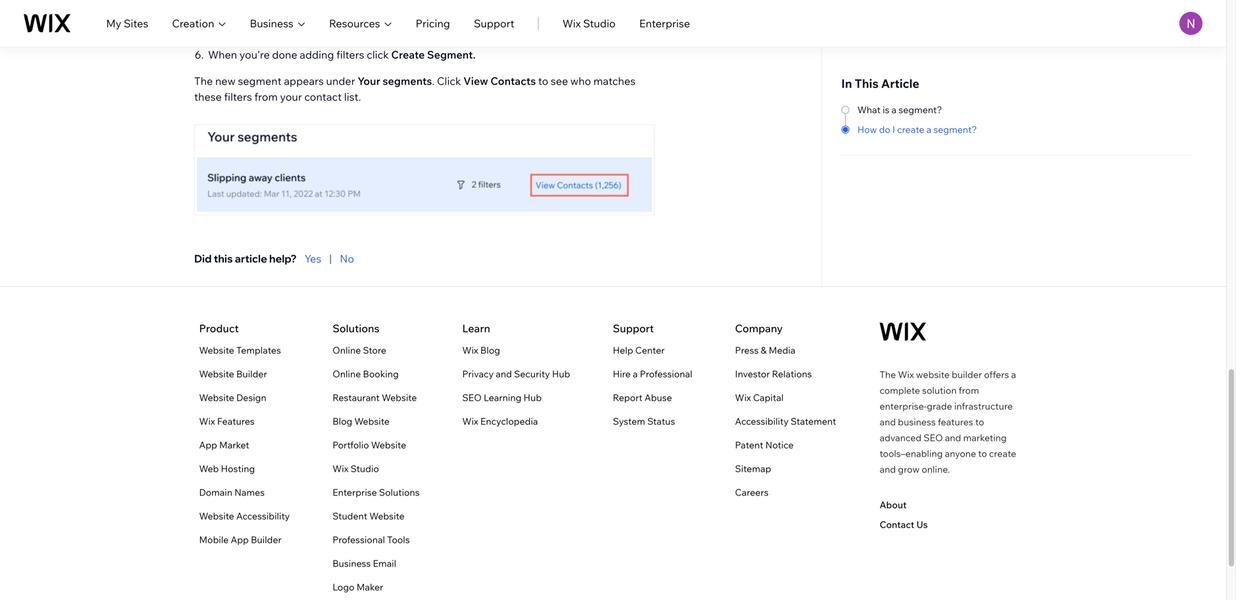 Task type: locate. For each thing, give the bounding box(es) containing it.
wix inside wix encyclopedia link
[[463, 416, 479, 427]]

abuse
[[645, 392, 672, 404]]

1 horizontal spatial enterprise
[[640, 17, 690, 30]]

a right i
[[927, 124, 932, 135]]

0 horizontal spatial enterprise
[[333, 487, 377, 498]]

anyone
[[945, 448, 977, 460]]

wix studio down portfolio
[[333, 463, 379, 475]]

2 online from the top
[[333, 368, 361, 380]]

wix logo, homepage image
[[880, 323, 927, 341]]

0 horizontal spatial filters
[[224, 90, 252, 103]]

article
[[235, 252, 267, 265]]

support right filter
[[474, 17, 515, 30]]

filters
[[579, 15, 607, 28], [337, 48, 365, 61], [224, 90, 252, 103]]

a right offers
[[1012, 369, 1017, 381]]

.
[[432, 74, 435, 88]]

store
[[363, 345, 386, 356]]

business button
[[250, 15, 306, 31]]

1 vertical spatial app
[[231, 534, 249, 546]]

from down segment
[[255, 90, 278, 103]]

1 vertical spatial segment.
[[369, 30, 415, 43]]

0 horizontal spatial blog
[[333, 416, 353, 427]]

online inside online booking link
[[333, 368, 361, 380]]

1 vertical spatial solutions
[[379, 487, 420, 498]]

1 horizontal spatial for
[[464, 15, 478, 28]]

website down booking
[[382, 392, 417, 404]]

online store
[[333, 345, 386, 356]]

blog website
[[333, 416, 390, 427]]

filters left click on the top left
[[337, 48, 365, 61]]

1 online from the top
[[333, 345, 361, 356]]

a left the filter
[[316, 15, 322, 28]]

0 vertical spatial the
[[194, 74, 213, 88]]

0 horizontal spatial your
[[280, 90, 302, 103]]

business up logo maker
[[333, 558, 371, 570]]

your right filter
[[481, 15, 503, 28]]

0 vertical spatial hub
[[552, 368, 570, 380]]

business email
[[333, 558, 397, 570]]

1 horizontal spatial from
[[959, 385, 980, 396]]

this
[[855, 76, 879, 91]]

wix inside wix features link
[[199, 416, 215, 427]]

domain
[[199, 487, 233, 498]]

your down appears
[[280, 90, 302, 103]]

filters down 'new'
[[224, 90, 252, 103]]

1 vertical spatial online
[[333, 368, 361, 380]]

website builder link
[[199, 366, 267, 382]]

blog up portfolio
[[333, 416, 353, 427]]

press
[[735, 345, 759, 356]]

0 horizontal spatial business
[[250, 17, 294, 30]]

0 vertical spatial wix studio
[[563, 17, 616, 30]]

a right is
[[892, 104, 897, 116]]

for down the filter
[[332, 30, 346, 43]]

create
[[365, 15, 396, 28], [898, 124, 925, 135], [990, 448, 1017, 460]]

is
[[883, 104, 890, 116]]

1 vertical spatial professional
[[333, 534, 385, 546]]

1 horizontal spatial create
[[898, 124, 925, 135]]

creation button
[[172, 15, 226, 31]]

wix left the features
[[199, 416, 215, 427]]

0 vertical spatial your
[[481, 15, 503, 28]]

in
[[842, 76, 853, 91]]

your inside to create another filter for your segment. both filters work together to find contacts for this segment.
[[481, 15, 503, 28]]

to right the filter
[[353, 15, 363, 28]]

1 vertical spatial studio
[[351, 463, 379, 475]]

wix
[[563, 17, 581, 30], [463, 345, 479, 356], [898, 369, 914, 381], [735, 392, 751, 404], [199, 416, 215, 427], [463, 416, 479, 427], [333, 463, 349, 475]]

0 horizontal spatial wix studio link
[[333, 461, 379, 477]]

wix features link
[[199, 414, 255, 430]]

0 horizontal spatial for
[[332, 30, 346, 43]]

wix studio
[[563, 17, 616, 30], [333, 463, 379, 475]]

0 vertical spatial blog
[[481, 345, 500, 356]]

1 vertical spatial segment?
[[934, 124, 977, 135]]

seo down privacy
[[463, 392, 482, 404]]

wix down portfolio
[[333, 463, 349, 475]]

business for business
[[250, 17, 294, 30]]

solutions up student website
[[379, 487, 420, 498]]

hub down security
[[524, 392, 542, 404]]

create
[[391, 48, 425, 61]]

1 horizontal spatial support
[[613, 322, 654, 335]]

web hosting
[[199, 463, 255, 475]]

privacy
[[463, 368, 494, 380]]

0 horizontal spatial professional
[[333, 534, 385, 546]]

online store link
[[333, 343, 386, 359]]

professional tools link
[[333, 532, 410, 548]]

seo down business
[[924, 432, 943, 444]]

matches
[[594, 74, 636, 88]]

solutions up the online store on the left bottom
[[333, 322, 380, 335]]

click
[[367, 48, 389, 61]]

business email link
[[333, 556, 397, 572]]

create up click on the top left
[[365, 15, 396, 28]]

accessibility down names
[[236, 511, 290, 522]]

this right did
[[214, 252, 233, 265]]

1 vertical spatial the
[[880, 369, 896, 381]]

another
[[399, 15, 437, 28]]

my
[[106, 17, 121, 30]]

0 vertical spatial solutions
[[333, 322, 380, 335]]

1 vertical spatial this
[[214, 252, 233, 265]]

view
[[464, 74, 488, 88]]

builder up "design"
[[236, 368, 267, 380]]

0 horizontal spatial studio
[[351, 463, 379, 475]]

0 vertical spatial segment.
[[505, 15, 551, 28]]

about
[[880, 499, 907, 511]]

segment? down what is a segment?
[[934, 124, 977, 135]]

0 vertical spatial studio
[[583, 17, 616, 30]]

logo maker link
[[333, 580, 383, 596]]

the for the wix website builder offers a complete solution from enterprise-grade infrastructure and business features to advanced seo and marketing tools–enabling anyone to create and grow online.
[[880, 369, 896, 381]]

business for business email
[[333, 558, 371, 570]]

online for online booking
[[333, 368, 361, 380]]

done
[[272, 48, 297, 61]]

professional
[[640, 368, 693, 380], [333, 534, 385, 546]]

business inside business popup button
[[250, 17, 294, 30]]

create down marketing
[[990, 448, 1017, 460]]

the up complete
[[880, 369, 896, 381]]

segment. left both
[[505, 15, 551, 28]]

from inside the wix website builder offers a complete solution from enterprise-grade infrastructure and business features to advanced seo and marketing tools–enabling anyone to create and grow online.
[[959, 385, 980, 396]]

0 vertical spatial wix studio link
[[563, 15, 616, 31]]

online up the restaurant
[[333, 368, 361, 380]]

1 vertical spatial builder
[[251, 534, 282, 546]]

wix left encyclopedia
[[463, 416, 479, 427]]

how
[[858, 124, 877, 135]]

templates
[[236, 345, 281, 356]]

0 vertical spatial this
[[348, 30, 366, 43]]

wix up complete
[[898, 369, 914, 381]]

a right hire
[[633, 368, 638, 380]]

0 horizontal spatial this
[[214, 252, 233, 265]]

contact
[[305, 90, 342, 103]]

1 horizontal spatial filters
[[337, 48, 365, 61]]

report abuse
[[613, 392, 672, 404]]

0 horizontal spatial seo
[[463, 392, 482, 404]]

professional inside "link"
[[333, 534, 385, 546]]

seo inside the wix website builder offers a complete solution from enterprise-grade infrastructure and business features to advanced seo and marketing tools–enabling anyone to create and grow online.
[[924, 432, 943, 444]]

0 vertical spatial enterprise
[[640, 17, 690, 30]]

1 horizontal spatial your
[[481, 15, 503, 28]]

&
[[761, 345, 767, 356]]

studio right both
[[583, 17, 616, 30]]

1 vertical spatial from
[[959, 385, 980, 396]]

0 horizontal spatial app
[[199, 440, 217, 451]]

business up find
[[250, 17, 294, 30]]

online inside online store 'link'
[[333, 345, 361, 356]]

filters inside the to see who matches these filters from your contact list.
[[224, 90, 252, 103]]

0 vertical spatial for
[[464, 15, 478, 28]]

1 vertical spatial click
[[437, 74, 461, 88]]

wix studio link down portfolio
[[333, 461, 379, 477]]

to
[[353, 15, 363, 28], [253, 30, 263, 43], [539, 74, 549, 88], [976, 416, 985, 428], [979, 448, 988, 460]]

1 horizontal spatial this
[[348, 30, 366, 43]]

click right .
[[437, 74, 461, 88]]

enterprise up student
[[333, 487, 377, 498]]

enterprise right work
[[640, 17, 690, 30]]

wix studio link up who
[[563, 15, 616, 31]]

accessibility down wix capital "link"
[[735, 416, 789, 427]]

0 horizontal spatial the
[[194, 74, 213, 88]]

1 vertical spatial enterprise
[[333, 487, 377, 498]]

hub right security
[[552, 368, 570, 380]]

click up find
[[260, 15, 284, 28]]

0 vertical spatial from
[[255, 90, 278, 103]]

wix features
[[199, 416, 255, 427]]

1 vertical spatial wix studio link
[[333, 461, 379, 477]]

0 vertical spatial professional
[[640, 368, 693, 380]]

0 vertical spatial create
[[365, 15, 396, 28]]

website up wix features
[[199, 392, 234, 404]]

0 vertical spatial click
[[260, 15, 284, 28]]

0 horizontal spatial wix studio
[[333, 463, 379, 475]]

1 vertical spatial seo
[[924, 432, 943, 444]]

1 horizontal spatial the
[[880, 369, 896, 381]]

app down website accessibility link
[[231, 534, 249, 546]]

and left grow
[[880, 464, 896, 475]]

0 vertical spatial segment?
[[899, 104, 943, 116]]

1 vertical spatial for
[[332, 30, 346, 43]]

2 vertical spatial filters
[[224, 90, 252, 103]]

filters right both
[[579, 15, 607, 28]]

professional up business email
[[333, 534, 385, 546]]

0 vertical spatial accessibility
[[735, 416, 789, 427]]

to left see
[[539, 74, 549, 88]]

patent notice
[[735, 440, 794, 451]]

1 horizontal spatial blog
[[481, 345, 500, 356]]

the up "these"
[[194, 74, 213, 88]]

0 horizontal spatial support
[[474, 17, 515, 30]]

2 horizontal spatial filters
[[579, 15, 607, 28]]

to down the infrastructure
[[976, 416, 985, 428]]

studio down portfolio website link in the bottom left of the page
[[351, 463, 379, 475]]

student
[[333, 511, 368, 522]]

online left store at the bottom left
[[333, 345, 361, 356]]

the new segment appears under your segments . click view contacts
[[194, 74, 536, 88]]

segment? up the how do i create a segment?
[[899, 104, 943, 116]]

app up the web at left bottom
[[199, 440, 217, 451]]

enterprise
[[640, 17, 690, 30], [333, 487, 377, 498]]

when you're done adding filters click create segment.
[[208, 48, 476, 61]]

1 vertical spatial blog
[[333, 416, 353, 427]]

the inside the wix website builder offers a complete solution from enterprise-grade infrastructure and business features to advanced seo and marketing tools–enabling anyone to create and grow online.
[[880, 369, 896, 381]]

blog inside wix blog link
[[481, 345, 500, 356]]

1 horizontal spatial business
[[333, 558, 371, 570]]

0 horizontal spatial accessibility
[[236, 511, 290, 522]]

for right filter
[[464, 15, 478, 28]]

blog down learn on the bottom left of page
[[481, 345, 500, 356]]

builder down website accessibility link
[[251, 534, 282, 546]]

1 horizontal spatial wix studio
[[563, 17, 616, 30]]

blog inside blog website link
[[333, 416, 353, 427]]

media
[[769, 345, 796, 356]]

the for the new segment appears under your segments . click view contacts
[[194, 74, 213, 88]]

support
[[474, 17, 515, 30], [613, 322, 654, 335]]

business inside business email link
[[333, 558, 371, 570]]

filter
[[439, 15, 462, 28]]

infrastructure
[[955, 401, 1013, 412]]

press & media link
[[735, 343, 796, 359]]

0 vertical spatial business
[[250, 17, 294, 30]]

1 horizontal spatial seo
[[924, 432, 943, 444]]

1 horizontal spatial app
[[231, 534, 249, 546]]

studio
[[583, 17, 616, 30], [351, 463, 379, 475]]

0 horizontal spatial create
[[365, 15, 396, 28]]

2 horizontal spatial create
[[990, 448, 1017, 460]]

1 vertical spatial accessibility
[[236, 511, 290, 522]]

did
[[194, 252, 212, 265]]

create inside the wix website builder offers a complete solution from enterprise-grade infrastructure and business features to advanced seo and marketing tools–enabling anyone to create and grow online.
[[990, 448, 1017, 460]]

create right i
[[898, 124, 925, 135]]

resources
[[329, 17, 380, 30]]

wix studio up who
[[563, 17, 616, 30]]

segment.
[[505, 15, 551, 28], [369, 30, 415, 43]]

market
[[219, 440, 249, 451]]

this down resources at the left
[[348, 30, 366, 43]]

and up advanced
[[880, 416, 896, 428]]

wix left capital in the bottom of the page
[[735, 392, 751, 404]]

to down marketing
[[979, 448, 988, 460]]

wix down learn on the bottom left of page
[[463, 345, 479, 356]]

careers
[[735, 487, 769, 498]]

logo maker
[[333, 582, 383, 593]]

0 horizontal spatial hub
[[524, 392, 542, 404]]

0 vertical spatial online
[[333, 345, 361, 356]]

for
[[464, 15, 478, 28], [332, 30, 346, 43]]

investor
[[735, 368, 770, 380]]

statement
[[791, 416, 837, 427]]

1 horizontal spatial accessibility
[[735, 416, 789, 427]]

2 vertical spatial create
[[990, 448, 1017, 460]]

segment. up click on the top left
[[369, 30, 415, 43]]

from down builder
[[959, 385, 980, 396]]

professional up abuse
[[640, 368, 693, 380]]

0 horizontal spatial click
[[260, 15, 284, 28]]

your inside the to see who matches these filters from your contact list.
[[280, 90, 302, 103]]

website down restaurant website link
[[355, 416, 390, 427]]

0 vertical spatial filters
[[579, 15, 607, 28]]

support up 'help center'
[[613, 322, 654, 335]]

student website link
[[333, 509, 405, 524]]

website design
[[199, 392, 267, 404]]

website accessibility link
[[199, 509, 290, 524]]

1 vertical spatial your
[[280, 90, 302, 103]]

1 vertical spatial business
[[333, 558, 371, 570]]

0 horizontal spatial from
[[255, 90, 278, 103]]

0 horizontal spatial segment.
[[369, 30, 415, 43]]

0 vertical spatial app
[[199, 440, 217, 451]]



Task type: describe. For each thing, give the bounding box(es) containing it.
professional tools
[[333, 534, 410, 546]]

builder
[[952, 369, 983, 381]]

0 vertical spatial support
[[474, 17, 515, 30]]

create inside to create another filter for your segment. both filters work together to find contacts for this segment.
[[365, 15, 396, 28]]

solution
[[923, 385, 957, 396]]

and down features on the bottom of page
[[945, 432, 962, 444]]

wix inside wix capital "link"
[[735, 392, 751, 404]]

1 horizontal spatial click
[[437, 74, 461, 88]]

complete
[[880, 385, 921, 396]]

1 vertical spatial wix studio
[[333, 463, 379, 475]]

careers link
[[735, 485, 769, 501]]

website templates link
[[199, 343, 281, 359]]

mobile
[[199, 534, 229, 546]]

do
[[880, 124, 891, 135]]

privacy and security hub
[[463, 368, 570, 380]]

creation
[[172, 17, 214, 30]]

accessibility statement link
[[735, 414, 837, 430]]

new
[[215, 74, 236, 88]]

contact us link
[[880, 519, 928, 531]]

app market link
[[199, 438, 249, 453]]

wix left work
[[563, 17, 581, 30]]

0 vertical spatial seo
[[463, 392, 482, 404]]

website up website design
[[199, 368, 234, 380]]

features
[[217, 416, 255, 427]]

1 vertical spatial create
[[898, 124, 925, 135]]

enterprise-
[[880, 401, 927, 412]]

both
[[554, 15, 577, 28]]

0 vertical spatial builder
[[236, 368, 267, 380]]

(optional)
[[208, 15, 258, 28]]

press & media
[[735, 345, 796, 356]]

from inside the to see who matches these filters from your contact list.
[[255, 90, 278, 103]]

learn
[[463, 322, 491, 335]]

business
[[898, 416, 936, 428]]

mobile app builder link
[[199, 532, 282, 548]]

this inside to create another filter for your segment. both filters work together to find contacts for this segment.
[[348, 30, 366, 43]]

1 horizontal spatial studio
[[583, 17, 616, 30]]

security
[[514, 368, 550, 380]]

center
[[636, 345, 665, 356]]

and up learning
[[496, 368, 512, 380]]

tools
[[387, 534, 410, 546]]

domain names
[[199, 487, 265, 498]]

segments
[[383, 74, 432, 88]]

privacy and security hub link
[[463, 366, 570, 382]]

capital
[[754, 392, 784, 404]]

about link
[[880, 499, 907, 511]]

tools–enabling
[[880, 448, 943, 460]]

domain names link
[[199, 485, 265, 501]]

i
[[893, 124, 896, 135]]

|
[[329, 252, 332, 265]]

website down product
[[199, 345, 234, 356]]

online for online store
[[333, 345, 361, 356]]

in this article
[[842, 76, 920, 91]]

enterprise for enterprise solutions
[[333, 487, 377, 498]]

seo learning hub link
[[463, 390, 542, 406]]

hire a professional
[[613, 368, 693, 380]]

sitemap
[[735, 463, 772, 475]]

wix inside wix blog link
[[463, 345, 479, 356]]

the wix website builder offers a complete solution from enterprise-grade infrastructure and business features to advanced seo and marketing tools–enabling anyone to create and grow online.
[[880, 369, 1017, 475]]

1 horizontal spatial hub
[[552, 368, 570, 380]]

website down domain
[[199, 511, 234, 522]]

advanced
[[880, 432, 922, 444]]

restaurant
[[333, 392, 380, 404]]

yes button
[[305, 251, 322, 267]]

logo
[[333, 582, 355, 593]]

profile image image
[[1180, 12, 1203, 35]]

wix inside the wix website builder offers a complete solution from enterprise-grade infrastructure and business features to advanced seo and marketing tools–enabling anyone to create and grow online.
[[898, 369, 914, 381]]

support link
[[474, 15, 515, 31]]

how do i create a segment?
[[858, 124, 977, 135]]

pricing link
[[416, 15, 450, 31]]

enterprise solutions
[[333, 487, 420, 498]]

segment
[[238, 74, 282, 88]]

find
[[266, 30, 285, 43]]

segment.
[[427, 48, 476, 61]]

web hosting link
[[199, 461, 255, 477]]

a inside the wix website builder offers a complete solution from enterprise-grade infrastructure and business features to advanced seo and marketing tools–enabling anyone to create and grow online.
[[1012, 369, 1017, 381]]

hosting
[[221, 463, 255, 475]]

appears
[[284, 74, 324, 88]]

filters inside to create another filter for your segment. both filters work together to find contacts for this segment.
[[579, 15, 607, 28]]

1 vertical spatial hub
[[524, 392, 542, 404]]

website builder
[[199, 368, 267, 380]]

student website
[[333, 511, 405, 522]]

design
[[236, 392, 267, 404]]

sites
[[124, 17, 148, 30]]

help center link
[[613, 343, 665, 359]]

website down enterprise solutions link
[[370, 511, 405, 522]]

patent
[[735, 440, 764, 451]]

portfolio
[[333, 440, 369, 451]]

1 vertical spatial support
[[613, 322, 654, 335]]

mobile app builder
[[199, 534, 282, 546]]

1 vertical spatial filters
[[337, 48, 365, 61]]

1 horizontal spatial segment.
[[505, 15, 551, 28]]

who
[[571, 74, 591, 88]]

adding
[[300, 48, 334, 61]]

system status link
[[613, 414, 675, 430]]

online booking link
[[333, 366, 399, 382]]

to see who matches these filters from your contact list.
[[194, 74, 636, 103]]

enterprise for enterprise
[[640, 17, 690, 30]]

to left find
[[253, 30, 263, 43]]

1 horizontal spatial professional
[[640, 368, 693, 380]]

sitemap link
[[735, 461, 772, 477]]

report abuse link
[[613, 390, 672, 406]]

website down blog website link
[[371, 440, 406, 451]]

+add
[[286, 15, 314, 28]]

help
[[613, 345, 634, 356]]

to inside the to see who matches these filters from your contact list.
[[539, 74, 549, 88]]

work
[[610, 15, 634, 28]]

article
[[882, 76, 920, 91]]

contact us
[[880, 519, 928, 531]]

system
[[613, 416, 646, 427]]

email
[[373, 558, 397, 570]]

company
[[735, 322, 783, 335]]

wix capital
[[735, 392, 784, 404]]

you're
[[240, 48, 270, 61]]

status
[[648, 416, 675, 427]]

website accessibility
[[199, 511, 290, 522]]

portfolio website link
[[333, 438, 406, 453]]

1 horizontal spatial wix studio link
[[563, 15, 616, 31]]

together
[[208, 30, 251, 43]]



Task type: vqa. For each thing, say whether or not it's contained in the screenshot.
topmost drop-
no



